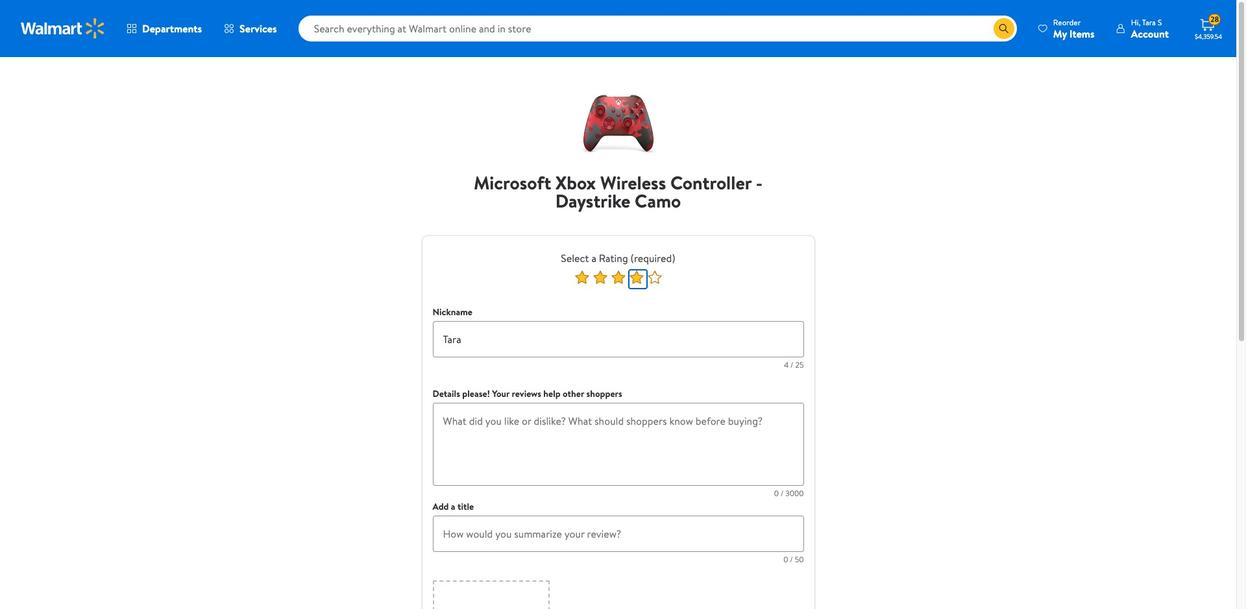 Task type: vqa. For each thing, say whether or not it's contained in the screenshot.
Sports & Outdoors dropdown button
no



Task type: locate. For each thing, give the bounding box(es) containing it.
a right select
[[592, 251, 597, 266]]

/ left 50
[[791, 555, 794, 566]]

0 horizontal spatial a
[[451, 501, 456, 514]]

4
[[784, 360, 789, 371]]

xbox
[[556, 170, 596, 195]]

departments button
[[116, 13, 213, 44]]

50
[[795, 555, 804, 566]]

0 for details please! your reviews help other shoppers
[[775, 488, 779, 499]]

a right add
[[451, 501, 456, 514]]

services button
[[213, 13, 288, 44]]

1 vertical spatial /
[[781, 488, 784, 499]]

(required)
[[631, 251, 676, 266]]

please!
[[463, 388, 490, 401]]

a for select
[[592, 251, 597, 266]]

services
[[240, 21, 277, 36]]

1 vertical spatial 0
[[784, 555, 789, 566]]

walmart image
[[21, 18, 105, 39]]

/ for your
[[781, 488, 784, 499]]

0 vertical spatial a
[[592, 251, 597, 266]]

0 left 50
[[784, 555, 789, 566]]

hi, tara s account
[[1132, 17, 1170, 41]]

Walmart Site-Wide search field
[[299, 16, 1018, 42]]

details please! your reviews help other shoppers
[[433, 388, 623, 401]]

25
[[796, 360, 804, 371]]

1 horizontal spatial 0
[[784, 555, 789, 566]]

microsoft
[[474, 170, 552, 195]]

reorder
[[1054, 17, 1082, 28]]

/ left 3000
[[781, 488, 784, 499]]

a
[[592, 251, 597, 266], [451, 501, 456, 514]]

0 vertical spatial 0
[[775, 488, 779, 499]]

my
[[1054, 26, 1068, 41]]

your
[[492, 388, 510, 401]]

departments
[[142, 21, 202, 36]]

a for add
[[451, 501, 456, 514]]

1 vertical spatial a
[[451, 501, 456, 514]]

clear search field text image
[[979, 23, 989, 34]]

Search search field
[[299, 16, 1018, 42]]

search icon image
[[999, 23, 1010, 34]]

1 horizontal spatial a
[[592, 251, 597, 266]]

camo
[[635, 188, 681, 214]]

/
[[791, 360, 794, 371], [781, 488, 784, 499], [791, 555, 794, 566]]

details
[[433, 388, 460, 401]]

select
[[561, 251, 589, 266]]

reviews
[[512, 388, 542, 401]]

0 horizontal spatial 0
[[775, 488, 779, 499]]

rating
[[599, 251, 628, 266]]

write a review for microsoft xbox wireless controller - daystrike camo element
[[452, 170, 785, 221]]

2 vertical spatial /
[[791, 555, 794, 566]]

account
[[1132, 26, 1170, 41]]

microsoft xbox wireless controller - daystrike camo
[[474, 170, 763, 214]]

wireless
[[601, 170, 666, 195]]

Add a title text field
[[433, 516, 804, 553]]

0 left 3000
[[775, 488, 779, 499]]

0
[[775, 488, 779, 499], [784, 555, 789, 566]]

/ right 4
[[791, 360, 794, 371]]



Task type: describe. For each thing, give the bounding box(es) containing it.
0 vertical spatial /
[[791, 360, 794, 371]]

Details please! Your reviews help other shoppers text field
[[433, 403, 804, 486]]

title
[[458, 501, 474, 514]]

3000
[[786, 488, 804, 499]]

reorder my items
[[1054, 17, 1095, 41]]

help
[[544, 388, 561, 401]]

add a title
[[433, 501, 474, 514]]

/ for title
[[791, 555, 794, 566]]

$4,359.54
[[1196, 32, 1223, 41]]

controller
[[671, 170, 752, 195]]

items
[[1070, 26, 1095, 41]]

add
[[433, 501, 449, 514]]

0 for add a title
[[784, 555, 789, 566]]

other
[[563, 388, 585, 401]]

select a rating (required)
[[561, 251, 676, 266]]

s
[[1159, 17, 1163, 28]]

0 / 50
[[784, 555, 804, 566]]

nickname
[[433, 306, 473, 319]]

0 / 3000
[[775, 488, 804, 499]]

28
[[1211, 14, 1220, 25]]

tara
[[1143, 17, 1157, 28]]

4 / 25
[[784, 360, 804, 371]]

Nickname text field
[[433, 321, 804, 358]]

hi,
[[1132, 17, 1141, 28]]

shoppers
[[587, 388, 623, 401]]

daystrike
[[556, 188, 631, 214]]

-
[[756, 170, 763, 195]]



